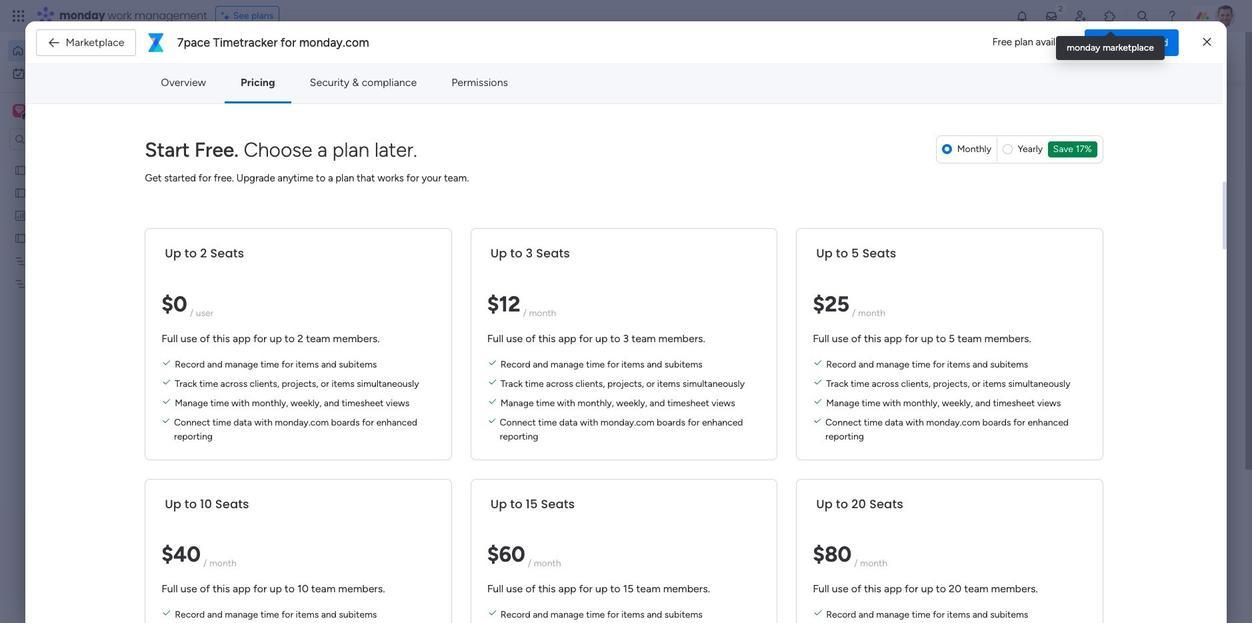 Task type: vqa. For each thing, say whether or not it's contained in the screenshot.
Public board icon
yes



Task type: describe. For each thing, give the bounding box(es) containing it.
public board image inside quick search results list box
[[263, 407, 277, 422]]

2 vertical spatial public board image
[[498, 243, 513, 258]]

circle o image
[[1013, 159, 1021, 169]]

select product image
[[12, 9, 25, 23]]

dapulse x slim image
[[1204, 34, 1212, 50]]

quick search results list box
[[246, 125, 961, 465]]

see plans image
[[221, 9, 233, 23]]

v2 user feedback image
[[1003, 50, 1013, 65]]

notifications image
[[1016, 9, 1029, 23]]

2 check circle image from the top
[[1013, 142, 1021, 152]]

0 horizontal spatial public board image
[[14, 231, 27, 244]]

close update feed (inbox) image
[[246, 502, 262, 518]]

0 vertical spatial terry turtle image
[[1215, 5, 1237, 27]]

1 vertical spatial option
[[0, 158, 170, 160]]

remove from favorites image
[[453, 244, 466, 257]]

monday marketplace image
[[1104, 9, 1117, 23]]

search everything image
[[1137, 9, 1150, 23]]



Task type: locate. For each thing, give the bounding box(es) containing it.
public board image
[[14, 231, 27, 244], [263, 407, 277, 422]]

1 horizontal spatial terry turtle image
[[1215, 5, 1237, 27]]

0 vertical spatial check circle image
[[1013, 125, 1021, 135]]

public dashboard image
[[14, 209, 27, 221]]

v2 bolt switch image
[[1107, 50, 1115, 64]]

1 horizontal spatial public board image
[[263, 407, 277, 422]]

application logo image
[[145, 32, 167, 53]]

update feed image
[[1045, 9, 1059, 23]]

templates image image
[[1005, 268, 1181, 360]]

terry turtle image
[[1215, 5, 1237, 27], [277, 597, 304, 623]]

2 image
[[1055, 1, 1067, 16]]

0 vertical spatial public board image
[[14, 231, 27, 244]]

1 workspace image from the left
[[13, 103, 26, 118]]

1 vertical spatial check circle image
[[1013, 142, 1021, 152]]

1 vertical spatial terry turtle image
[[277, 597, 304, 623]]

dapulse x slim image
[[1173, 97, 1189, 113]]

1 check circle image from the top
[[1013, 125, 1021, 135]]

Search in workspace field
[[28, 132, 111, 147]]

option up workspace selection element
[[8, 40, 162, 61]]

help image
[[1166, 9, 1179, 23]]

option down search in workspace field
[[0, 158, 170, 160]]

invite members image
[[1075, 9, 1088, 23]]

workspace selection element
[[13, 103, 111, 120]]

0 vertical spatial public board image
[[14, 163, 27, 176]]

workspace image
[[13, 103, 26, 118], [15, 103, 24, 118]]

2 workspace image from the left
[[15, 103, 24, 118]]

0 horizontal spatial terry turtle image
[[277, 597, 304, 623]]

public board image
[[14, 163, 27, 176], [14, 186, 27, 199], [498, 243, 513, 258]]

check circle image
[[1013, 125, 1021, 135], [1013, 142, 1021, 152]]

list box
[[0, 156, 170, 475]]

help center element
[[993, 550, 1193, 604]]

1 vertical spatial public board image
[[14, 186, 27, 199]]

0 vertical spatial option
[[8, 40, 162, 61]]

option
[[8, 40, 162, 61], [0, 158, 170, 160]]

add to favorites image
[[453, 407, 466, 421]]

1 vertical spatial public board image
[[263, 407, 277, 422]]



